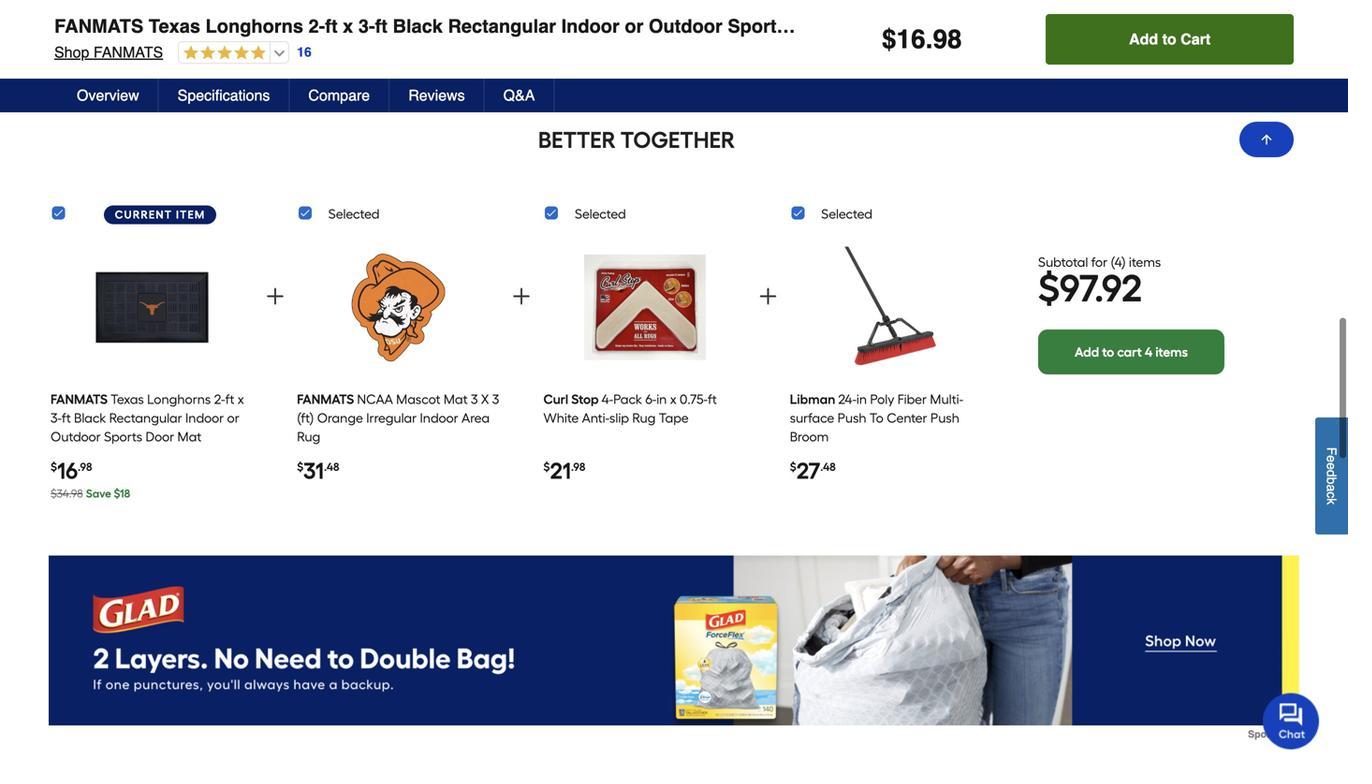 Task type: locate. For each thing, give the bounding box(es) containing it.
$ down white
[[544, 460, 550, 474]]

5 like from the left
[[1167, 32, 1187, 48]]

black up the $ 16 .98
[[74, 410, 106, 426]]

0 horizontal spatial or
[[227, 410, 240, 426]]

add
[[1129, 30, 1159, 48], [1075, 344, 1100, 360]]

$ left the . in the top right of the page
[[882, 24, 897, 54]]

libman
[[790, 391, 836, 407]]

0 horizontal spatial black
[[74, 410, 106, 426]]

rectangular
[[448, 15, 556, 37], [109, 410, 182, 426]]

ft
[[325, 15, 338, 37], [375, 15, 388, 37], [225, 391, 234, 407], [708, 391, 717, 407], [62, 410, 71, 426]]

indoor inside texas longhorns 2-ft x 3-ft black rectangular indoor or outdoor sports door mat
[[185, 410, 224, 426]]

0 horizontal spatial .48
[[324, 460, 339, 474]]

add to cart
[[1129, 30, 1211, 48]]

1 vertical spatial outdoor
[[51, 429, 101, 445]]

3-
[[359, 15, 375, 37], [51, 410, 62, 426]]

.98 inside the $ 16 .98
[[78, 460, 92, 474]]

0 vertical spatial to
[[1163, 30, 1177, 48]]

1 horizontal spatial rectangular
[[448, 15, 556, 37]]

2 horizontal spatial mat
[[841, 15, 874, 37]]

texas
[[149, 15, 200, 37], [111, 391, 144, 407]]

sports
[[728, 15, 787, 37], [104, 429, 142, 445]]

1 vertical spatial black
[[74, 410, 106, 426]]

0 vertical spatial longhorns
[[206, 15, 303, 37]]

slip
[[610, 410, 629, 426]]

to for cart
[[1102, 344, 1115, 360]]

black up reviews
[[393, 15, 443, 37]]

3- up the $ 16 .98
[[51, 410, 62, 426]]

rug
[[632, 410, 656, 426], [297, 429, 320, 445]]

indoor inside ncaa mascot mat 3 x 3 (ft) orange irregular indoor area rug
[[420, 410, 459, 426]]

1 horizontal spatial add
[[1129, 30, 1159, 48]]

x inside 4-pack 6-in x 0.75-ft white anti-slip rug tape
[[670, 391, 677, 407]]

1 horizontal spatial .98
[[571, 460, 586, 474]]

plus image for 31
[[511, 285, 533, 308]]

0 vertical spatial outdoor
[[649, 15, 723, 37]]

1 horizontal spatial .48
[[821, 460, 836, 474]]

plus image
[[264, 285, 286, 308]]

door inside texas longhorns 2-ft x 3-ft black rectangular indoor or outdoor sports door mat
[[146, 429, 174, 445]]

0 horizontal spatial 3-
[[51, 410, 62, 426]]

2 more like this from the left
[[384, 32, 464, 48]]

1 plus image from the left
[[511, 285, 533, 308]]

5 this from the left
[[1190, 32, 1212, 48]]

fanmats up the $ 16 .98
[[51, 391, 108, 407]]

in left poly
[[857, 391, 867, 407]]

24-in poly fiber multi- surface push to center push broom
[[790, 391, 964, 445]]

1 more like this list item from the left
[[51, 0, 299, 83]]

.98 for 16
[[78, 460, 92, 474]]

2 more like this list item from the left
[[300, 0, 548, 83]]

center
[[887, 410, 928, 426]]

1 more like this button from the left
[[119, 21, 230, 58]]

c
[[1325, 492, 1340, 498]]

$ for $ 16 . 98
[[882, 24, 897, 54]]

1 vertical spatial texas
[[111, 391, 144, 407]]

2 horizontal spatial 16
[[897, 24, 926, 54]]

.48 inside $ 31 .48
[[324, 460, 339, 474]]

add for add to cart 4 items
[[1075, 344, 1100, 360]]

0 horizontal spatial plus image
[[511, 285, 533, 308]]

$ up '$34.98' on the bottom left
[[51, 460, 57, 474]]

21
[[550, 457, 571, 484]]

items
[[1129, 254, 1161, 270], [1156, 344, 1188, 360]]

.48 down the orange
[[324, 460, 339, 474]]

0 vertical spatial rectangular
[[448, 15, 556, 37]]

2 like from the left
[[419, 32, 439, 48]]

x
[[481, 391, 489, 407]]

to inside button
[[1163, 30, 1177, 48]]

a
[[1325, 484, 1340, 492]]

b
[[1325, 477, 1340, 484]]

$ inside $ 31 .48
[[297, 460, 304, 474]]

1 horizontal spatial 3-
[[359, 15, 375, 37]]

0 horizontal spatial outdoor
[[51, 429, 101, 445]]

this
[[193, 32, 215, 48], [442, 32, 464, 48], [691, 32, 713, 48], [941, 32, 963, 48], [1190, 32, 1212, 48]]

fanmats texas longhorns 2-ft x 3-ft black rectangular indoor or outdoor sports door mat
[[54, 15, 874, 37]]

overview button
[[58, 79, 159, 112]]

3 more like this button from the left
[[618, 21, 729, 58]]

1 .98 from the left
[[78, 460, 92, 474]]

$ inside the $ 16 .98
[[51, 460, 57, 474]]

4 right for
[[1115, 254, 1122, 270]]

$ inside $ 21 .98
[[544, 460, 550, 474]]

2 .98 from the left
[[571, 460, 586, 474]]

1 horizontal spatial rug
[[632, 410, 656, 426]]

1 more like this from the left
[[135, 32, 215, 48]]

0 vertical spatial 2-
[[309, 15, 325, 37]]

e up d
[[1325, 455, 1340, 463]]

rectangular up 18
[[109, 410, 182, 426]]

x inside texas longhorns 2-ft x 3-ft black rectangular indoor or outdoor sports door mat
[[238, 391, 244, 407]]

3- up compare
[[359, 15, 375, 37]]

more like this for fourth more like this list item from the right's more like this button
[[135, 32, 215, 48]]

0 horizontal spatial 4
[[1115, 254, 1122, 270]]

.48 down the broom
[[821, 460, 836, 474]]

1 more from the left
[[135, 32, 166, 48]]

0 vertical spatial mat
[[841, 15, 874, 37]]

current item
[[115, 208, 206, 221]]

$ for $ 21 .98
[[544, 460, 550, 474]]

or inside texas longhorns 2-ft x 3-ft black rectangular indoor or outdoor sports door mat
[[227, 410, 240, 426]]

1 horizontal spatial black
[[393, 15, 443, 37]]

rug inside ncaa mascot mat 3 x 3 (ft) orange irregular indoor area rug
[[297, 429, 320, 445]]

2 plus image from the left
[[757, 285, 779, 308]]

0 vertical spatial door
[[792, 15, 836, 37]]

2 3 from the left
[[492, 391, 499, 407]]

0 vertical spatial 4
[[1115, 254, 1122, 270]]

.
[[926, 24, 933, 54]]

0 horizontal spatial 16
[[57, 457, 78, 484]]

selected for 21
[[575, 206, 626, 222]]

items right cart
[[1156, 344, 1188, 360]]

1 vertical spatial items
[[1156, 344, 1188, 360]]

items right )
[[1129, 254, 1161, 270]]

0 horizontal spatial rug
[[297, 429, 320, 445]]

2 vertical spatial mat
[[177, 429, 202, 445]]

advertisement region
[[49, 556, 1300, 740]]

add to cart 4 items
[[1075, 344, 1188, 360]]

0 horizontal spatial selected
[[328, 206, 380, 222]]

4
[[1115, 254, 1122, 270], [1145, 344, 1153, 360]]

1 horizontal spatial plus image
[[757, 285, 779, 308]]

0 vertical spatial 3-
[[359, 15, 375, 37]]

0 vertical spatial sports
[[728, 15, 787, 37]]

.48
[[324, 460, 339, 474], [821, 460, 836, 474]]

1 this from the left
[[193, 32, 215, 48]]

q&a button
[[485, 79, 555, 112]]

27 list item
[[790, 233, 993, 511]]

1 vertical spatial mat
[[444, 391, 468, 407]]

in
[[657, 391, 667, 407], [857, 391, 867, 407]]

0 vertical spatial rug
[[632, 410, 656, 426]]

2 e from the top
[[1325, 463, 1340, 470]]

2 selected from the left
[[575, 206, 626, 222]]

more
[[135, 32, 166, 48], [384, 32, 415, 48], [633, 32, 665, 48], [883, 32, 914, 48], [1132, 32, 1163, 48]]

0 horizontal spatial indoor
[[185, 410, 224, 426]]

5 more like this from the left
[[1132, 32, 1212, 48]]

.48 inside $ 27 .48
[[821, 460, 836, 474]]

24-
[[838, 391, 857, 407]]

3 more from the left
[[633, 32, 665, 48]]

like
[[169, 32, 189, 48], [419, 32, 439, 48], [668, 32, 688, 48], [917, 32, 937, 48], [1167, 32, 1187, 48]]

mat
[[841, 15, 874, 37], [444, 391, 468, 407], [177, 429, 202, 445]]

1 horizontal spatial to
[[1163, 30, 1177, 48]]

97
[[1060, 266, 1095, 311]]

rectangular up q&a
[[448, 15, 556, 37]]

21 list item
[[544, 233, 746, 511]]

more like this for more like this button corresponding to first more like this list item from right
[[1132, 32, 1212, 48]]

1 horizontal spatial texas
[[149, 15, 200, 37]]

$ for $ 16 .98
[[51, 460, 57, 474]]

1 horizontal spatial indoor
[[420, 410, 459, 426]]

5 more like this button from the left
[[1117, 21, 1227, 58]]

shop fanmats
[[54, 44, 163, 61]]

fanmats texas longhorns 2-ft x 3-ft black rectangular indoor or outdoor sports door mat image
[[91, 239, 213, 376]]

3 this from the left
[[691, 32, 713, 48]]

better together heading
[[49, 125, 1225, 155]]

1 vertical spatial 2-
[[214, 391, 225, 407]]

1 vertical spatial rectangular
[[109, 410, 182, 426]]

1 horizontal spatial mat
[[444, 391, 468, 407]]

2 more like this button from the left
[[369, 21, 479, 58]]

add inside button
[[1129, 30, 1159, 48]]

$ down the broom
[[790, 460, 797, 474]]

0 vertical spatial texas
[[149, 15, 200, 37]]

6-
[[646, 391, 657, 407]]

1 horizontal spatial selected
[[575, 206, 626, 222]]

specifications
[[178, 87, 270, 104]]

0 horizontal spatial 3
[[471, 391, 478, 407]]

16 left 98
[[897, 24, 926, 54]]

1 vertical spatial to
[[1102, 344, 1115, 360]]

1 vertical spatial 3-
[[51, 410, 62, 426]]

1 horizontal spatial in
[[857, 391, 867, 407]]

e
[[1325, 455, 1340, 463], [1325, 463, 1340, 470]]

0 horizontal spatial in
[[657, 391, 667, 407]]

1 3 from the left
[[471, 391, 478, 407]]

black inside texas longhorns 2-ft x 3-ft black rectangular indoor or outdoor sports door mat
[[74, 410, 106, 426]]

this for more like this button corresponding to first more like this list item from right
[[1190, 32, 1212, 48]]

0 horizontal spatial door
[[146, 429, 174, 445]]

0 vertical spatial items
[[1129, 254, 1161, 270]]

1 selected from the left
[[328, 206, 380, 222]]

0 horizontal spatial add
[[1075, 344, 1100, 360]]

longhorns
[[206, 15, 303, 37], [147, 391, 211, 407]]

0 horizontal spatial mat
[[177, 429, 202, 445]]

reviews
[[408, 87, 465, 104]]

2 .48 from the left
[[821, 460, 836, 474]]

1 vertical spatial door
[[146, 429, 174, 445]]

16
[[897, 24, 926, 54], [297, 45, 312, 60], [57, 457, 78, 484]]

4 right cart
[[1145, 344, 1153, 360]]

more like this button
[[119, 21, 230, 58], [369, 21, 479, 58], [618, 21, 729, 58], [867, 21, 978, 58], [1117, 21, 1227, 58]]

3
[[471, 391, 478, 407], [492, 391, 499, 407]]

1 in from the left
[[657, 391, 667, 407]]

1 horizontal spatial 4
[[1145, 344, 1153, 360]]

2 horizontal spatial x
[[670, 391, 677, 407]]

2 horizontal spatial indoor
[[561, 15, 620, 37]]

$ inside $ 27 .48
[[790, 460, 797, 474]]

outdoor
[[649, 15, 723, 37], [51, 429, 101, 445]]

rug down (ft)
[[297, 429, 320, 445]]

.98 for 21
[[571, 460, 586, 474]]

push down 24-
[[838, 410, 867, 426]]

specifications button
[[159, 79, 290, 112]]

2 more from the left
[[384, 32, 415, 48]]

4 inside subtotal for ( 4 ) items $ 97 .92
[[1115, 254, 1122, 270]]

1 vertical spatial or
[[227, 410, 240, 426]]

1 horizontal spatial or
[[625, 15, 644, 37]]

to for cart
[[1163, 30, 1177, 48]]

16 inside 'list item'
[[57, 457, 78, 484]]

$ right save
[[114, 487, 120, 500]]

in up tape on the bottom
[[657, 391, 667, 407]]

3 left "x"
[[471, 391, 478, 407]]

fanmats ncaa mascot mat 3 x 3 (ft) orange irregular indoor area rug image
[[338, 239, 459, 376]]

push down multi-
[[931, 410, 960, 426]]

.98 inside $ 21 .98
[[571, 460, 586, 474]]

0 horizontal spatial .98
[[78, 460, 92, 474]]

libman 24-in poly fiber multi-surface push to center push broom image
[[831, 239, 952, 376]]

fanmats
[[54, 15, 143, 37], [93, 44, 163, 61], [51, 391, 108, 407], [297, 391, 354, 407]]

mat inside texas longhorns 2-ft x 3-ft black rectangular indoor or outdoor sports door mat
[[177, 429, 202, 445]]

plus image
[[511, 285, 533, 308], [757, 285, 779, 308]]

subtotal
[[1039, 254, 1088, 270]]

chat invite button image
[[1263, 692, 1320, 750]]

outdoor inside texas longhorns 2-ft x 3-ft black rectangular indoor or outdoor sports door mat
[[51, 429, 101, 445]]

4 more from the left
[[883, 32, 914, 48]]

16 for $ 16 .98
[[57, 457, 78, 484]]

texas longhorns 2-ft x 3-ft black rectangular indoor or outdoor sports door mat
[[51, 391, 244, 445]]

0 horizontal spatial sports
[[104, 429, 142, 445]]

more like this list item
[[51, 0, 299, 83], [300, 0, 548, 83], [549, 0, 797, 83], [1048, 0, 1296, 83]]

shop
[[54, 44, 89, 61]]

$
[[882, 24, 897, 54], [1039, 266, 1060, 311], [51, 460, 57, 474], [297, 460, 304, 474], [544, 460, 550, 474], [790, 460, 797, 474], [114, 487, 120, 500]]

fanmats up 'overview'
[[93, 44, 163, 61]]

4 more like this from the left
[[883, 32, 963, 48]]

$ down (ft)
[[297, 460, 304, 474]]

16 list item
[[51, 233, 253, 511]]

1 horizontal spatial push
[[931, 410, 960, 426]]

2 in from the left
[[857, 391, 867, 407]]

2 this from the left
[[442, 32, 464, 48]]

fanmats up the orange
[[297, 391, 354, 407]]

0 horizontal spatial texas
[[111, 391, 144, 407]]

1 vertical spatial 4
[[1145, 344, 1153, 360]]

16 up compare
[[297, 45, 312, 60]]

1 vertical spatial rug
[[297, 429, 320, 445]]

0 horizontal spatial push
[[838, 410, 867, 426]]

1 horizontal spatial 3
[[492, 391, 499, 407]]

item
[[176, 208, 206, 221]]

4.8 stars image
[[179, 45, 266, 62]]

rug down the 6-
[[632, 410, 656, 426]]

.98 up $34.98 save $ 18
[[78, 460, 92, 474]]

0 horizontal spatial rectangular
[[109, 410, 182, 426]]

3 selected from the left
[[821, 206, 873, 222]]

0 horizontal spatial 2-
[[214, 391, 225, 407]]

indoor
[[561, 15, 620, 37], [185, 410, 224, 426], [420, 410, 459, 426]]

1 vertical spatial sports
[[104, 429, 142, 445]]

1 vertical spatial longhorns
[[147, 391, 211, 407]]

fanmats inside 31 list item
[[297, 391, 354, 407]]

.98
[[78, 460, 92, 474], [571, 460, 586, 474]]

16 up '$34.98' on the bottom left
[[57, 457, 78, 484]]

0 horizontal spatial to
[[1102, 344, 1115, 360]]

$ left for
[[1039, 266, 1060, 311]]

1 vertical spatial add
[[1075, 344, 1100, 360]]

.98 down white
[[571, 460, 586, 474]]

3 right "x"
[[492, 391, 499, 407]]

1 horizontal spatial sports
[[728, 15, 787, 37]]

0 horizontal spatial x
[[238, 391, 244, 407]]

door
[[792, 15, 836, 37], [146, 429, 174, 445]]

2 horizontal spatial selected
[[821, 206, 873, 222]]

plus image for 21
[[757, 285, 779, 308]]

e up b
[[1325, 463, 1340, 470]]

5 more from the left
[[1132, 32, 1163, 48]]

1 .48 from the left
[[324, 460, 339, 474]]

more like this button for first more like this list item from right
[[1117, 21, 1227, 58]]

4 more like this list item from the left
[[1048, 0, 1296, 83]]

$34.98
[[51, 487, 83, 500]]

0 vertical spatial black
[[393, 15, 443, 37]]

0 vertical spatial add
[[1129, 30, 1159, 48]]

4 this from the left
[[941, 32, 963, 48]]

1 horizontal spatial 16
[[297, 45, 312, 60]]

f e e d b a c k button
[[1316, 418, 1348, 535]]

to
[[870, 410, 884, 426]]



Task type: describe. For each thing, give the bounding box(es) containing it.
4-
[[602, 391, 613, 407]]

2- inside texas longhorns 2-ft x 3-ft black rectangular indoor or outdoor sports door mat
[[214, 391, 225, 407]]

better
[[538, 126, 616, 153]]

surface
[[790, 410, 835, 426]]

poly
[[870, 391, 895, 407]]

more for fourth more like this button
[[883, 32, 914, 48]]

4 more like this button from the left
[[867, 21, 978, 58]]

broom
[[790, 429, 829, 445]]

selected for 31
[[328, 206, 380, 222]]

0 vertical spatial or
[[625, 15, 644, 37]]

sports inside texas longhorns 2-ft x 3-ft black rectangular indoor or outdoor sports door mat
[[104, 429, 142, 445]]

in inside 24-in poly fiber multi- surface push to center push broom
[[857, 391, 867, 407]]

ncaa mascot mat 3 x 3 (ft) orange irregular indoor area rug
[[297, 391, 499, 445]]

fiber
[[898, 391, 927, 407]]

white
[[544, 410, 579, 426]]

0.75-
[[680, 391, 708, 407]]

x for current item
[[238, 391, 244, 407]]

longhorns inside texas longhorns 2-ft x 3-ft black rectangular indoor or outdoor sports door mat
[[147, 391, 211, 407]]

more like this button for third more like this list item from the right
[[369, 21, 479, 58]]

d
[[1325, 470, 1340, 477]]

indoor for selected
[[420, 410, 459, 426]]

18
[[120, 487, 130, 500]]

for
[[1092, 254, 1108, 270]]

save
[[86, 487, 111, 500]]

reviews button
[[390, 79, 485, 112]]

add to cart button
[[1046, 14, 1294, 65]]

subtotal for ( 4 ) items $ 97 .92
[[1039, 254, 1161, 311]]

$ 16 . 98
[[882, 24, 962, 54]]

1 horizontal spatial outdoor
[[649, 15, 723, 37]]

better together
[[538, 126, 735, 153]]

3- inside texas longhorns 2-ft x 3-ft black rectangular indoor or outdoor sports door mat
[[51, 410, 62, 426]]

x for selected
[[670, 391, 677, 407]]

.48 for 31
[[324, 460, 339, 474]]

add to cart 4 items link
[[1039, 330, 1225, 375]]

cart
[[1117, 344, 1142, 360]]

$ 27 .48
[[790, 457, 836, 484]]

1 horizontal spatial 2-
[[309, 15, 325, 37]]

cart
[[1181, 30, 1211, 48]]

ft inside 4-pack 6-in x 0.75-ft white anti-slip rug tape
[[708, 391, 717, 407]]

2 push from the left
[[931, 410, 960, 426]]

(ft)
[[297, 410, 314, 426]]

rectangular inside texas longhorns 2-ft x 3-ft black rectangular indoor or outdoor sports door mat
[[109, 410, 182, 426]]

4 for subtotal for ( 4 ) items $ 97 .92
[[1115, 254, 1122, 270]]

$ 31 .48
[[297, 457, 339, 484]]

27
[[797, 457, 821, 484]]

f e e d b a c k
[[1325, 447, 1340, 505]]

more like this button for fourth more like this list item from the right
[[119, 21, 230, 58]]

31 list item
[[297, 233, 500, 511]]

$ 16 .98
[[51, 457, 92, 484]]

f
[[1325, 447, 1340, 455]]

compare button
[[290, 79, 390, 112]]

16 for $ 16 . 98
[[897, 24, 926, 54]]

overview
[[77, 87, 139, 104]]

.92
[[1095, 266, 1143, 311]]

more for fourth more like this list item from the right's more like this button
[[135, 32, 166, 48]]

texas inside texas longhorns 2-ft x 3-ft black rectangular indoor or outdoor sports door mat
[[111, 391, 144, 407]]

more like this button for second more like this list item from the right
[[618, 21, 729, 58]]

area
[[462, 410, 490, 426]]

)
[[1122, 254, 1126, 270]]

irregular
[[366, 410, 417, 426]]

indoor for current item
[[185, 410, 224, 426]]

more like this for fourth more like this button
[[883, 32, 963, 48]]

orange
[[317, 410, 363, 426]]

pack
[[613, 391, 642, 407]]

items inside subtotal for ( 4 ) items $ 97 .92
[[1129, 254, 1161, 270]]

ncaa
[[357, 391, 393, 407]]

1 like from the left
[[169, 32, 189, 48]]

$ 21 .98
[[544, 457, 586, 484]]

tape
[[659, 410, 689, 426]]

curl
[[544, 391, 569, 407]]

k
[[1325, 498, 1340, 505]]

current
[[115, 208, 172, 221]]

3 more like this from the left
[[633, 32, 713, 48]]

4-pack 6-in x 0.75-ft white anti-slip rug tape
[[544, 391, 717, 426]]

this for fourth more like this button
[[941, 32, 963, 48]]

arrow up image
[[1259, 132, 1274, 147]]

together
[[621, 126, 735, 153]]

curl stop 4-pack 6-in x 0.75-ft white anti-slip rug tape image
[[584, 239, 706, 376]]

in inside 4-pack 6-in x 0.75-ft white anti-slip rug tape
[[657, 391, 667, 407]]

$ for $ 27 .48
[[790, 460, 797, 474]]

98
[[933, 24, 962, 54]]

.48 for 27
[[821, 460, 836, 474]]

31
[[304, 457, 324, 484]]

anti-
[[582, 410, 610, 426]]

1 horizontal spatial door
[[792, 15, 836, 37]]

rug inside 4-pack 6-in x 0.75-ft white anti-slip rug tape
[[632, 410, 656, 426]]

multi-
[[930, 391, 964, 407]]

fanmats up shop fanmats
[[54, 15, 143, 37]]

$34.98 save $ 18
[[51, 487, 130, 500]]

selected for 27
[[821, 206, 873, 222]]

4 for add to cart 4 items
[[1145, 344, 1153, 360]]

$ inside subtotal for ( 4 ) items $ 97 .92
[[1039, 266, 1060, 311]]

curl stop
[[544, 391, 599, 407]]

q&a
[[503, 87, 535, 104]]

1 e from the top
[[1325, 455, 1340, 463]]

fanmats inside 16 'list item'
[[51, 391, 108, 407]]

3 more like this list item from the left
[[549, 0, 797, 83]]

mascot
[[396, 391, 441, 407]]

1 push from the left
[[838, 410, 867, 426]]

4 like from the left
[[917, 32, 937, 48]]

mat inside ncaa mascot mat 3 x 3 (ft) orange irregular indoor area rug
[[444, 391, 468, 407]]

compare
[[308, 87, 370, 104]]

1 horizontal spatial x
[[343, 15, 353, 37]]

(
[[1111, 254, 1115, 270]]

3 like from the left
[[668, 32, 688, 48]]

stop
[[571, 391, 599, 407]]

this for fourth more like this list item from the right's more like this button
[[193, 32, 215, 48]]

$ for $ 31 .48
[[297, 460, 304, 474]]

more for more like this button corresponding to first more like this list item from right
[[1132, 32, 1163, 48]]

add for add to cart
[[1129, 30, 1159, 48]]



Task type: vqa. For each thing, say whether or not it's contained in the screenshot.
ideas
no



